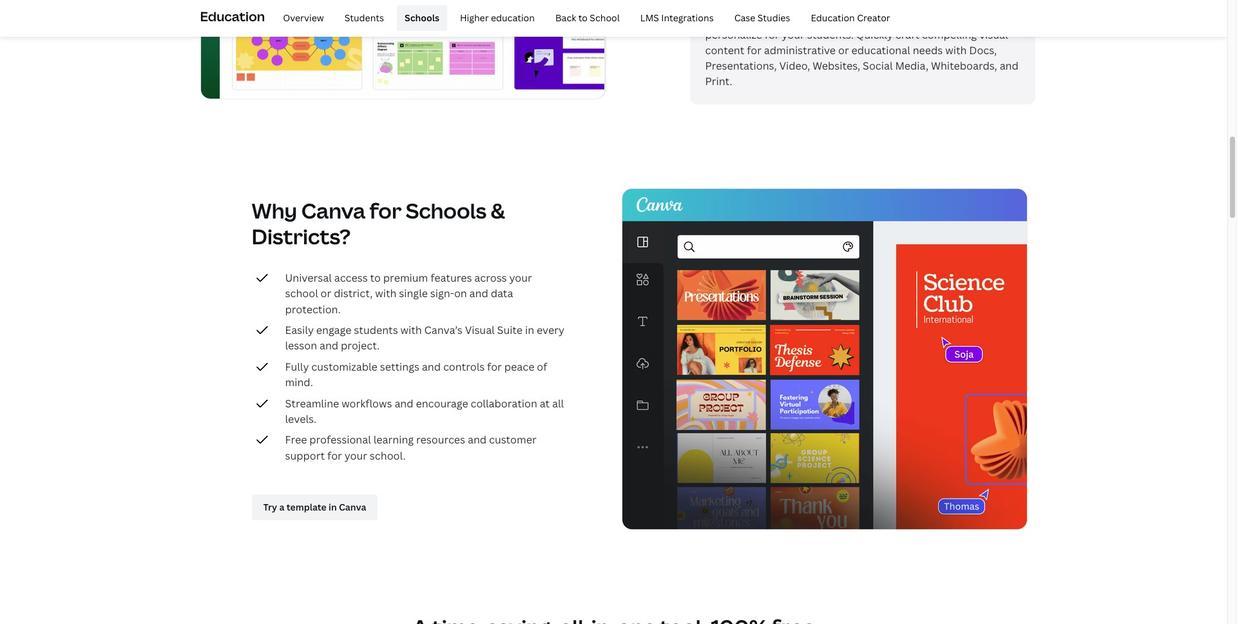 Task type: vqa. For each thing, say whether or not it's contained in the screenshot.
Image Upscaler
no



Task type: describe. For each thing, give the bounding box(es) containing it.
students link
[[337, 5, 392, 31]]

single
[[399, 286, 428, 301]]

settings
[[380, 360, 420, 374]]

print.
[[706, 74, 733, 88]]

access thousands of high-quality, educational resources to personalize for your students. quickly craft compelling visual content for administrative or educational needs with docs, presentations, video, websites, social media, whiteboards, and print.
[[706, 12, 1019, 88]]

your inside free professional learning resources and customer support for your school.
[[345, 449, 368, 463]]

school.
[[370, 449, 406, 463]]

education for education creator
[[811, 11, 855, 24]]

websites,
[[813, 59, 861, 73]]

creator
[[858, 11, 891, 24]]

support
[[285, 449, 325, 463]]

district,
[[334, 286, 373, 301]]

sign-
[[431, 286, 454, 301]]

presentations,
[[706, 59, 777, 73]]

fully
[[285, 360, 309, 374]]

education for education
[[200, 8, 265, 25]]

on
[[454, 286, 467, 301]]

schools inside the "why canva for schools & districts?"
[[406, 197, 487, 224]]

higher education
[[460, 11, 535, 24]]

protection.
[[285, 302, 341, 316]]

school
[[285, 286, 318, 301]]

easily
[[285, 323, 314, 337]]

controls
[[444, 360, 485, 374]]

integrations
[[662, 11, 714, 24]]

students
[[354, 323, 398, 337]]

customizable
[[312, 360, 378, 374]]

students
[[345, 11, 384, 24]]

free
[[285, 433, 307, 447]]

studies
[[758, 11, 791, 24]]

quality,
[[836, 12, 872, 26]]

1 horizontal spatial to
[[579, 11, 588, 24]]

professional
[[310, 433, 371, 447]]

menu bar containing overview
[[270, 5, 899, 31]]

resources inside free professional learning resources and customer support for your school.
[[416, 433, 466, 447]]

levels.
[[285, 412, 317, 426]]

canva
[[302, 197, 366, 224]]

school
[[590, 11, 620, 24]]

or inside access thousands of high-quality, educational resources to personalize for your students. quickly craft compelling visual content for administrative or educational needs with docs, presentations, video, websites, social media, whiteboards, and print.
[[839, 43, 850, 57]]

suite
[[497, 323, 523, 337]]

canva editor showing presentation templates image
[[622, 188, 1028, 530]]

education creator link
[[804, 5, 899, 31]]

customer
[[489, 433, 537, 447]]

administrative
[[765, 43, 836, 57]]

features
[[431, 271, 472, 285]]

your inside universal access to premium features across your school or district, with single sign-on and data protection.
[[510, 271, 532, 285]]

thousands
[[743, 12, 795, 26]]

compelling
[[923, 28, 978, 42]]

collaboration
[[471, 396, 538, 410]]

visual
[[465, 323, 495, 337]]

data
[[491, 286, 513, 301]]

why canva for schools & districts?
[[252, 197, 506, 250]]

canva's
[[425, 323, 463, 337]]

workflows
[[342, 396, 392, 410]]

for inside "fully customizable settings and controls for peace of mind."
[[488, 360, 502, 374]]

universal
[[285, 271, 332, 285]]

mind.
[[285, 375, 313, 390]]

0 vertical spatial educational
[[875, 12, 934, 26]]

&
[[491, 197, 506, 224]]

docs,
[[970, 43, 998, 57]]

universal access to premium features across your school or district, with single sign-on and data protection.
[[285, 271, 532, 316]]

and inside streamline workflows and encourage collaboration at all levels.
[[395, 396, 414, 410]]

high-
[[811, 12, 836, 26]]

case
[[735, 11, 756, 24]]

case studies
[[735, 11, 791, 24]]

schools link
[[397, 5, 447, 31]]

with inside the easily engage students with canva's visual suite in every lesson and project.
[[401, 323, 422, 337]]

engage
[[316, 323, 352, 337]]

why
[[252, 197, 297, 224]]



Task type: locate. For each thing, give the bounding box(es) containing it.
learning
[[374, 433, 414, 447]]

schools left &
[[406, 197, 487, 224]]

all
[[553, 396, 564, 410]]

peace
[[505, 360, 535, 374]]

or up protection.
[[321, 286, 332, 301]]

of inside "fully customizable settings and controls for peace of mind."
[[537, 360, 548, 374]]

0 horizontal spatial of
[[537, 360, 548, 374]]

for left peace
[[488, 360, 502, 374]]

and down visual
[[1000, 59, 1019, 73]]

resources
[[936, 12, 985, 26], [416, 433, 466, 447]]

case studies link
[[727, 5, 798, 31]]

with inside access thousands of high-quality, educational resources to personalize for your students. quickly craft compelling visual content for administrative or educational needs with docs, presentations, video, websites, social media, whiteboards, and print.
[[946, 43, 967, 57]]

at
[[540, 396, 550, 410]]

streamline workflows and encourage collaboration at all levels.
[[285, 396, 564, 426]]

1 vertical spatial of
[[537, 360, 548, 374]]

project.
[[341, 339, 380, 353]]

back to school
[[556, 11, 620, 24]]

every
[[537, 323, 565, 337]]

to
[[579, 11, 588, 24], [988, 12, 998, 26], [370, 271, 381, 285]]

2 horizontal spatial your
[[782, 28, 805, 42]]

and inside access thousands of high-quality, educational resources to personalize for your students. quickly craft compelling visual content for administrative or educational needs with docs, presentations, video, websites, social media, whiteboards, and print.
[[1000, 59, 1019, 73]]

1 horizontal spatial education
[[811, 11, 855, 24]]

1 horizontal spatial with
[[401, 323, 422, 337]]

1 vertical spatial with
[[375, 286, 397, 301]]

2 horizontal spatial to
[[988, 12, 998, 26]]

for inside the "why canva for schools & districts?"
[[370, 197, 402, 224]]

for right 'canva'
[[370, 197, 402, 224]]

needs
[[913, 43, 944, 57]]

districts?
[[252, 222, 351, 250]]

for
[[765, 28, 780, 42], [747, 43, 762, 57], [370, 197, 402, 224], [488, 360, 502, 374], [328, 449, 342, 463]]

craft
[[896, 28, 920, 42]]

menu bar
[[270, 5, 899, 31]]

streamline
[[285, 396, 339, 410]]

access
[[334, 271, 368, 285]]

video,
[[780, 59, 811, 73]]

1 vertical spatial schools
[[406, 197, 487, 224]]

0 horizontal spatial or
[[321, 286, 332, 301]]

1 vertical spatial your
[[510, 271, 532, 285]]

0 horizontal spatial resources
[[416, 433, 466, 447]]

0 vertical spatial with
[[946, 43, 967, 57]]

with
[[946, 43, 967, 57], [375, 286, 397, 301], [401, 323, 422, 337]]

of left high-
[[798, 12, 808, 26]]

1 vertical spatial educational
[[852, 43, 911, 57]]

to inside access thousands of high-quality, educational resources to personalize for your students. quickly craft compelling visual content for administrative or educational needs with docs, presentations, video, websites, social media, whiteboards, and print.
[[988, 12, 998, 26]]

students.
[[808, 28, 854, 42]]

with left canva's
[[401, 323, 422, 337]]

lms integrations
[[641, 11, 714, 24]]

and down the easily engage students with canva's visual suite in every lesson and project.
[[422, 360, 441, 374]]

0 horizontal spatial with
[[375, 286, 397, 301]]

higher education link
[[453, 5, 543, 31]]

free professional learning resources and customer support for your school.
[[285, 433, 537, 463]]

0 horizontal spatial education
[[200, 8, 265, 25]]

1 vertical spatial or
[[321, 286, 332, 301]]

for down thousands
[[765, 28, 780, 42]]

your up administrative
[[782, 28, 805, 42]]

0 vertical spatial or
[[839, 43, 850, 57]]

0 horizontal spatial to
[[370, 271, 381, 285]]

education inside menu bar
[[811, 11, 855, 24]]

for inside free professional learning resources and customer support for your school.
[[328, 449, 342, 463]]

encourage
[[416, 396, 468, 410]]

social
[[863, 59, 893, 73]]

1 horizontal spatial resources
[[936, 12, 985, 26]]

fully customizable settings and controls for peace of mind.
[[285, 360, 548, 390]]

and inside the easily engage students with canva's visual suite in every lesson and project.
[[320, 339, 339, 353]]

your up "data"
[[510, 271, 532, 285]]

of right peace
[[537, 360, 548, 374]]

your down "professional"
[[345, 449, 368, 463]]

lesson
[[285, 339, 317, 353]]

resources down streamline workflows and encourage collaboration at all levels.
[[416, 433, 466, 447]]

or
[[839, 43, 850, 57], [321, 286, 332, 301]]

personalize
[[706, 28, 763, 42]]

and inside free professional learning resources and customer support for your school.
[[468, 433, 487, 447]]

and inside universal access to premium features across your school or district, with single sign-on and data protection.
[[470, 286, 489, 301]]

with down compelling
[[946, 43, 967, 57]]

resources inside access thousands of high-quality, educational resources to personalize for your students. quickly craft compelling visual content for administrative or educational needs with docs, presentations, video, websites, social media, whiteboards, and print.
[[936, 12, 985, 26]]

lms
[[641, 11, 660, 24]]

higher
[[460, 11, 489, 24]]

or inside universal access to premium features across your school or district, with single sign-on and data protection.
[[321, 286, 332, 301]]

content
[[706, 43, 745, 57]]

access
[[706, 12, 740, 26]]

0 vertical spatial schools
[[405, 11, 440, 24]]

1 vertical spatial resources
[[416, 433, 466, 447]]

schools inside "link"
[[405, 11, 440, 24]]

premium
[[384, 271, 428, 285]]

1 horizontal spatial of
[[798, 12, 808, 26]]

resources up compelling
[[936, 12, 985, 26]]

education
[[200, 8, 265, 25], [811, 11, 855, 24]]

and down "fully customizable settings and controls for peace of mind."
[[395, 396, 414, 410]]

with down premium
[[375, 286, 397, 301]]

across
[[475, 271, 507, 285]]

your inside access thousands of high-quality, educational resources to personalize for your students. quickly craft compelling visual content for administrative or educational needs with docs, presentations, video, websites, social media, whiteboards, and print.
[[782, 28, 805, 42]]

back to school link
[[548, 5, 628, 31]]

0 vertical spatial your
[[782, 28, 805, 42]]

educational up 'social'
[[852, 43, 911, 57]]

2 horizontal spatial with
[[946, 43, 967, 57]]

educational up "craft"
[[875, 12, 934, 26]]

schools left higher
[[405, 11, 440, 24]]

2 vertical spatial your
[[345, 449, 368, 463]]

quickly
[[857, 28, 894, 42]]

0 vertical spatial resources
[[936, 12, 985, 26]]

and right on
[[470, 286, 489, 301]]

and inside "fully customizable settings and controls for peace of mind."
[[422, 360, 441, 374]]

1 horizontal spatial your
[[510, 271, 532, 285]]

and
[[1000, 59, 1019, 73], [470, 286, 489, 301], [320, 339, 339, 353], [422, 360, 441, 374], [395, 396, 414, 410], [468, 433, 487, 447]]

in
[[525, 323, 535, 337]]

overview link
[[275, 5, 332, 31]]

2 vertical spatial with
[[401, 323, 422, 337]]

back
[[556, 11, 577, 24]]

with inside universal access to premium features across your school or district, with single sign-on and data protection.
[[375, 286, 397, 301]]

for up presentations,
[[747, 43, 762, 57]]

and down engage at bottom
[[320, 339, 339, 353]]

and left customer
[[468, 433, 487, 447]]

or up the websites,
[[839, 43, 850, 57]]

to inside universal access to premium features across your school or district, with single sign-on and data protection.
[[370, 271, 381, 285]]

of
[[798, 12, 808, 26], [537, 360, 548, 374]]

0 vertical spatial of
[[798, 12, 808, 26]]

media,
[[896, 59, 929, 73]]

for down "professional"
[[328, 449, 342, 463]]

whiteboards,
[[932, 59, 998, 73]]

to right back
[[579, 11, 588, 24]]

easily engage students with canva's visual suite in every lesson and project.
[[285, 323, 565, 353]]

0 horizontal spatial your
[[345, 449, 368, 463]]

to up visual
[[988, 12, 998, 26]]

visual
[[980, 28, 1009, 42]]

overview
[[283, 11, 324, 24]]

education creator
[[811, 11, 891, 24]]

education
[[491, 11, 535, 24]]

to right access
[[370, 271, 381, 285]]

lms integrations link
[[633, 5, 722, 31]]

schools
[[405, 11, 440, 24], [406, 197, 487, 224]]

of inside access thousands of high-quality, educational resources to personalize for your students. quickly craft compelling visual content for administrative or educational needs with docs, presentations, video, websites, social media, whiteboards, and print.
[[798, 12, 808, 26]]

1 horizontal spatial or
[[839, 43, 850, 57]]



